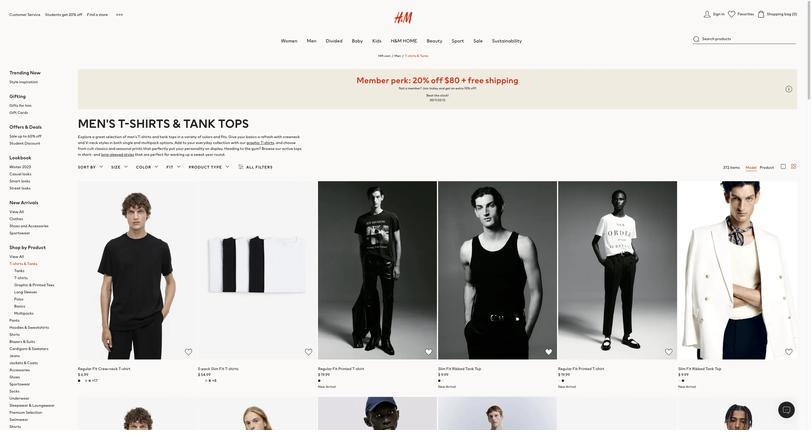 Task type: describe. For each thing, give the bounding box(es) containing it.
& up "sleeves"
[[29, 282, 32, 288]]

19.99 for 'regular fit printed t-shirt' link related to 2nd regular fit printed t-shirtmodel image from the left
[[561, 372, 570, 378]]

perfect
[[150, 152, 164, 157]]

single
[[123, 140, 133, 145]]

member
[[357, 74, 389, 86]]

60%
[[28, 133, 35, 139]]

2 vertical spatial tanks
[[14, 268, 24, 274]]

and up from
[[78, 140, 85, 145]]

new arrival for 'regular fit printed t-shirt' link corresponding to second regular fit printed t-shirtmodel image from right
[[318, 384, 336, 389]]

2023
[[22, 164, 31, 170]]

graphic
[[14, 282, 28, 288]]

1 vertical spatial looks
[[21, 178, 30, 184]]

new for 2nd regular fit printed t-shirtmodel image from the left
[[558, 384, 565, 389]]

shirts inside 5-pack slim fit t-shirts $ 54.99
[[229, 366, 239, 372]]

blazers & suits link
[[9, 338, 68, 345]]

variety
[[184, 134, 197, 140]]

put
[[169, 146, 175, 151]]

0 vertical spatial tanks
[[420, 53, 429, 58]]

style
[[9, 79, 18, 85]]

a inside member perk: 20% off $80 + free shipping not a member? join today and get an extra 10% off! beat the clock! 00:11:33:13
[[406, 86, 407, 91]]

shirt for 'regular fit printed t-shirt' link corresponding to second regular fit printed t-shirtmodel image from right
[[356, 366, 364, 372]]

off!
[[471, 86, 476, 91]]

men's
[[127, 134, 137, 140]]

sale inside offers & deals sale up to 60% off student discount
[[9, 133, 17, 139]]

1 slim fit ribbed tank top $ 9.99 from the left
[[438, 366, 481, 378]]

shirts down home
[[408, 53, 417, 58]]

and up sleeved
[[109, 146, 115, 151]]

prints
[[132, 146, 143, 151]]

$ for second regular fit printed t-shirtmodel image from right
[[318, 372, 320, 378]]

underwear
[[9, 396, 29, 401]]

that inside and choose from cult classics and seasonal prints that perfectly put your personality on display. heading to the gym? browse our active tops in short- and
[[143, 146, 151, 151]]

long-sleeved styles link
[[101, 152, 134, 157]]

2 vertical spatial looks
[[21, 185, 30, 191]]

offers
[[9, 123, 24, 130]]

in down selection
[[110, 140, 113, 145]]

now
[[30, 69, 41, 76]]

sweaters
[[32, 346, 48, 352]]

by for shop
[[22, 244, 27, 251]]

all inside dropdown button
[[246, 164, 255, 170]]

multipack
[[141, 140, 159, 145]]

new for 1st slim fit ribbed tank topmodel image from the left
[[438, 384, 445, 389]]

pants
[[9, 318, 20, 323]]

multipacks
[[14, 311, 34, 316]]

shoes inside shop by product view all t-shirts & tanks tanks t-shirts graphic & printed tees long sleeves polos basics multipacks pants hoodies & sweatshirts shirts blazers & suits cardigans & sweaters jeans jackets & coats accessories shoes sportswear socks underwear sleepwear & loungewear premium selection swimwear shorts
[[9, 374, 20, 380]]

selection
[[106, 134, 122, 140]]

men's
[[78, 115, 116, 132]]

shop
[[9, 244, 21, 251]]

working
[[170, 152, 185, 157]]

2 slim fit ribbed tank topmodel image from the left
[[679, 181, 798, 360]]

sport link
[[452, 37, 464, 44]]

bag
[[785, 11, 792, 17]]

20% for perk:
[[413, 74, 430, 86]]

header.primary.navigation element
[[9, 5, 811, 44]]

cult
[[87, 146, 94, 151]]

short-
[[82, 152, 93, 157]]

jackets
[[9, 360, 23, 366]]

Search products search field
[[693, 34, 796, 44]]

& right the hoodies
[[24, 325, 27, 330]]

0 vertical spatial your
[[237, 134, 245, 140]]

all inside shop by product view all t-shirts & tanks tanks t-shirts graphic & printed tees long sleeves polos basics multipacks pants hoodies & sweatshirts shirts blazers & suits cardigans & sweaters jeans jackets & coats accessories shoes sportswear socks underwear sleepwear & loungewear premium selection swimwear shorts
[[19, 254, 24, 259]]

t-shirts link
[[14, 275, 68, 282]]

2 sportswear link from the top
[[9, 381, 68, 388]]

v-
[[85, 140, 90, 145]]

gift
[[9, 110, 17, 115]]

winter
[[9, 164, 21, 170]]

basics
[[14, 303, 25, 309]]

+17
[[92, 378, 98, 384]]

372 items
[[723, 165, 740, 170]]

+8
[[212, 378, 217, 384]]

new arrival for slim fit ribbed tank top link for 1st slim fit ribbed tank topmodel image from the left
[[438, 384, 456, 389]]

sportswear inside shop by product view all t-shirts & tanks tanks t-shirts graphic & printed tees long sleeves polos basics multipacks pants hoodies & sweatshirts shirts blazers & suits cardigans & sweaters jeans jackets & coats accessories shoes sportswear socks underwear sleepwear & loungewear premium selection swimwear shorts
[[9, 381, 30, 387]]

kids link
[[373, 37, 382, 44]]

1 horizontal spatial for
[[164, 152, 169, 157]]

& left coats
[[24, 360, 26, 366]]

1 regular fit crew-neck t-shirtmodel image from the top
[[78, 181, 197, 360]]

sort by button
[[78, 163, 105, 171]]

long-sleeved styles that are perfect for working up a sweat year round.
[[101, 152, 225, 157]]

2 tank from the left
[[706, 366, 714, 372]]

2 of from the left
[[198, 134, 201, 140]]

1 vertical spatial tanks
[[27, 261, 37, 267]]

1 long fit t-shirtmodel image from the left
[[198, 397, 317, 430]]

divided
[[326, 37, 343, 44]]

2 9.99 from the left
[[682, 372, 689, 378]]

size button
[[111, 163, 130, 171]]

neck inside regular fit crew-neck t-shirt $ 6.99
[[109, 366, 118, 372]]

your inside and choose from cult classics and seasonal prints that perfectly put your personality on display. heading to the gym? browse our active tops in short- and
[[176, 146, 184, 151]]

both
[[114, 140, 122, 145]]

ribbed for second slim fit ribbed tank topmodel image
[[693, 366, 705, 372]]

shirts,
[[265, 140, 275, 145]]

0 horizontal spatial t-shirts & tanks link
[[9, 260, 68, 267]]

up inside offers & deals sale up to 60% off student discount
[[18, 133, 22, 139]]

1 vertical spatial your
[[187, 140, 195, 145]]

product for product
[[760, 165, 774, 170]]

sort by
[[78, 164, 96, 170]]

1 horizontal spatial men link
[[395, 53, 401, 58]]

and inside member perk: 20% off $80 + free shipping not a member? join today and get an extra 10% off! beat the clock! 00:11:33:13
[[439, 86, 445, 91]]

perfectly
[[152, 146, 168, 151]]

& up add
[[173, 115, 181, 132]]

jeans
[[9, 353, 20, 359]]

heading
[[224, 146, 239, 151]]

and right shirts,
[[276, 140, 283, 145]]

students get 20% off link
[[45, 12, 82, 17]]

items
[[731, 165, 740, 170]]

student discount link
[[9, 140, 68, 147]]

crewneck
[[283, 134, 300, 140]]

regular for 'regular fit printed t-shirt' link corresponding to second regular fit printed t-shirtmodel image from right
[[318, 366, 332, 372]]

$ inside regular fit crew-neck t-shirt $ 6.99
[[78, 372, 80, 378]]

sign in button
[[704, 11, 725, 18]]

crew-
[[98, 366, 109, 372]]

$ for 2nd regular fit printed t-shirtmodel image from the left
[[558, 372, 561, 378]]

and left fits.
[[213, 134, 220, 140]]

the inside and choose from cult classics and seasonal prints that perfectly put your personality on display. heading to the gym? browse our active tops in short- and
[[245, 146, 251, 151]]

arrival for second slim fit ribbed tank topmodel image
[[686, 384, 696, 389]]

new arrival for 'regular fit printed t-shirt' link related to 2nd regular fit printed t-shirtmodel image from the left
[[558, 384, 576, 389]]

1 slim fit ribbed tank topmodel image from the left
[[438, 181, 557, 360]]

student
[[9, 141, 24, 146]]

beat
[[427, 93, 434, 98]]

graphic
[[247, 140, 260, 145]]

view inside shop by product view all t-shirts & tanks tanks t-shirts graphic & printed tees long sleeves polos basics multipacks pants hoodies & sweatshirts shirts blazers & suits cardigans & sweaters jeans jackets & coats accessories shoes sportswear socks underwear sleepwear & loungewear premium selection swimwear shorts
[[9, 254, 18, 259]]

long sleeves link
[[14, 289, 68, 296]]

sleeves
[[24, 289, 37, 295]]

long-
[[101, 152, 110, 157]]

relaxed fit t-shirtmodel image
[[558, 397, 677, 430]]

tops
[[218, 115, 249, 132]]

1 horizontal spatial styles
[[124, 152, 134, 157]]

1 horizontal spatial with
[[274, 134, 282, 140]]

regular fit jersey shirtmodel image
[[438, 397, 557, 430]]

find a store link
[[87, 12, 108, 17]]

street looks link
[[9, 185, 68, 192]]

favorites link
[[729, 11, 754, 18]]

0 vertical spatial looks
[[22, 171, 31, 177]]

new inside the new arrivals view all clothes shoes and accessories sportswear
[[9, 199, 20, 206]]

& down suits on the bottom of page
[[28, 346, 31, 352]]

premium selection link
[[9, 409, 68, 416]]

clothes link
[[9, 215, 68, 223]]

men's t-shirts & tank tops main content
[[0, 49, 807, 430]]

sign in
[[713, 11, 725, 17]]

find a store
[[87, 12, 108, 17]]

and down classics
[[93, 152, 100, 157]]

2 top from the left
[[715, 366, 722, 372]]

sign
[[713, 11, 721, 17]]

new for second slim fit ribbed tank topmodel image
[[679, 384, 686, 389]]

smart looks link
[[9, 178, 68, 185]]

slim fit ribbed tank top link for second slim fit ribbed tank topmodel image
[[679, 366, 722, 372]]

1 view all link from the top
[[9, 208, 68, 215]]

slim fit ribbed tank top link for 1st slim fit ribbed tank topmodel image from the left
[[438, 366, 481, 372]]

1 sportswear link from the top
[[9, 230, 68, 237]]

selection
[[26, 410, 42, 415]]

printed for 2nd regular fit printed t-shirtmodel image from the left
[[579, 366, 592, 372]]

choose
[[283, 140, 296, 145]]

new arrival for slim fit ribbed tank top link corresponding to second slim fit ribbed tank topmodel image
[[679, 384, 696, 389]]

baby
[[352, 37, 363, 44]]

sportswear inside the new arrivals view all clothes shoes and accessories sportswear
[[9, 230, 30, 236]]

to inside offers & deals sale up to 60% off student discount
[[23, 133, 27, 139]]

jeans link
[[9, 352, 68, 360]]

shirts link
[[9, 331, 68, 338]]

a left the great
[[92, 134, 95, 140]]

collection
[[213, 140, 230, 145]]

h&m image
[[395, 12, 412, 24]]

shopping bag (0) link
[[758, 11, 798, 18]]

regular fit crew-neck t-shirt link
[[78, 366, 131, 372]]

offers & deals sale up to 60% off student discount
[[9, 123, 42, 146]]

and up prints
[[134, 140, 141, 145]]

in up add
[[177, 134, 181, 140]]

suits
[[26, 339, 35, 344]]

1 horizontal spatial up
[[185, 152, 190, 157]]

off for get
[[77, 12, 82, 17]]

1 9.99 from the left
[[441, 372, 449, 378]]

to inside and choose from cult classics and seasonal prints that perfectly put your personality on display. heading to the gym? browse our active tops in short- and
[[240, 146, 244, 151]]

men inside main content
[[395, 53, 401, 58]]

shopping bag (0)
[[767, 11, 798, 17]]

shirt inside regular fit crew-neck t-shirt $ 6.99
[[122, 366, 131, 372]]

accessories inside shop by product view all t-shirts & tanks tanks t-shirts graphic & printed tees long sleeves polos basics multipacks pants hoodies & sweatshirts shirts blazers & suits cardigans & sweaters jeans jackets & coats accessories shoes sportswear socks underwear sleepwear & loungewear premium selection swimwear shorts
[[9, 367, 30, 373]]

arrival for 1st slim fit ribbed tank topmodel image from the left
[[446, 384, 456, 389]]

& left suits on the bottom of page
[[23, 339, 26, 344]]

beauty link
[[427, 37, 443, 44]]

printed inside shop by product view all t-shirts & tanks tanks t-shirts graphic & printed tees long sleeves polos basics multipacks pants hoodies & sweatshirts shirts blazers & suits cardigans & sweaters jeans jackets & coats accessories shoes sportswear socks underwear sleepwear & loungewear premium selection swimwear shorts
[[33, 282, 46, 288]]



Task type: vqa. For each thing, say whether or not it's contained in the screenshot.


Task type: locate. For each thing, give the bounding box(es) containing it.
2 arrival from the left
[[446, 384, 456, 389]]

1 vertical spatial with
[[231, 140, 239, 145]]

1 vertical spatial tops
[[294, 146, 302, 151]]

an
[[451, 86, 455, 91]]

looks down 2023
[[22, 171, 31, 177]]

to inside explore a great selection of men's t-shirts and tank tops in a variety of colors and fits. give your basics a refresh with crewneck and v-neck styles in both single and multipack options. add to your everyday collection with our
[[183, 140, 187, 145]]

tank
[[183, 115, 216, 132]]

0 vertical spatial by
[[90, 164, 96, 170]]

1 vertical spatial neck
[[109, 366, 118, 372]]

1 horizontal spatial slim fit ribbed tank top link
[[679, 366, 722, 372]]

hm.com link
[[378, 53, 391, 58]]

0 vertical spatial sportswear link
[[9, 230, 68, 237]]

pants link
[[9, 317, 68, 324]]

0 horizontal spatial that
[[135, 152, 143, 157]]

0 vertical spatial t-shirts & tanks link
[[405, 53, 429, 58]]

product down sweat
[[189, 164, 210, 170]]

slim for second slim fit ribbed tank topmodel image
[[679, 366, 686, 372]]

view all link down arrivals
[[9, 208, 68, 215]]

accessories inside the new arrivals view all clothes shoes and accessories sportswear
[[28, 223, 49, 229]]

6 $ from the left
[[679, 372, 681, 378]]

and down clothes
[[21, 223, 27, 229]]

sportswear down clothes
[[9, 230, 30, 236]]

0 vertical spatial neck
[[90, 140, 98, 145]]

year
[[205, 152, 213, 157]]

t- inside regular fit crew-neck t-shirt $ 6.99
[[119, 366, 122, 372]]

accessories down clothes link
[[28, 223, 49, 229]]

1 vertical spatial our
[[276, 146, 281, 151]]

20% left today
[[413, 74, 430, 86]]

for down put
[[164, 152, 169, 157]]

beauty
[[427, 37, 443, 44]]

2 shirt from the left
[[356, 366, 364, 372]]

0 horizontal spatial men link
[[307, 37, 317, 44]]

& inside offers & deals sale up to 60% off student discount
[[25, 123, 28, 130]]

2 regular fit printed t-shirt $ 19.99 from the left
[[558, 366, 605, 378]]

t- inside 5-pack slim fit t-shirts $ 54.99
[[225, 366, 229, 372]]

sale up to 60% off link
[[9, 133, 68, 140]]

in right sign at top
[[722, 11, 725, 17]]

2 regular fit printed t-shirt link from the left
[[558, 366, 605, 372]]

1 vertical spatial sale
[[9, 133, 17, 139]]

tops inside explore a great selection of men's t-shirts and tank tops in a variety of colors and fits. give your basics a refresh with crewneck and v-neck styles in both single and multipack options. add to your everyday collection with our
[[169, 134, 177, 140]]

off for perk:
[[431, 74, 443, 86]]

2 / from the left
[[402, 53, 404, 58]]

3 regular from the left
[[558, 366, 572, 372]]

fit inside 5-pack slim fit t-shirts $ 54.99
[[219, 366, 224, 372]]

sale
[[474, 37, 483, 44], [9, 133, 17, 139]]

2 vertical spatial off
[[36, 133, 41, 139]]

372
[[723, 165, 730, 170]]

looks right smart
[[21, 178, 30, 184]]

shoes and accessories link
[[9, 223, 68, 230]]

1 regular from the left
[[78, 366, 92, 372]]

options.
[[160, 140, 174, 145]]

4 $ from the left
[[438, 372, 441, 378]]

0 horizontal spatial tops
[[169, 134, 177, 140]]

all inside the new arrivals view all clothes shoes and accessories sportswear
[[19, 209, 24, 215]]

get inside header.primary.navigation "element"
[[62, 12, 68, 17]]

by right "sort"
[[90, 164, 96, 170]]

0 vertical spatial view
[[9, 209, 18, 215]]

trending now style inspiration
[[9, 69, 41, 85]]

regular fit printed t-shirtmodel image
[[318, 181, 437, 360], [558, 181, 677, 360]]

0 vertical spatial 20%
[[69, 12, 76, 17]]

off inside member perk: 20% off $80 + free shipping not a member? join today and get an extra 10% off! beat the clock! 00:11:33:13
[[431, 74, 443, 86]]

polos link
[[14, 296, 68, 303]]

men right hm.com
[[395, 53, 401, 58]]

get left "an"
[[446, 86, 451, 91]]

1 vertical spatial the
[[245, 146, 251, 151]]

styles inside explore a great selection of men's t-shirts and tank tops in a variety of colors and fits. give your basics a refresh with crewneck and v-neck styles in both single and multipack options. add to your everyday collection with our
[[99, 140, 109, 145]]

2 horizontal spatial your
[[237, 134, 245, 140]]

1 horizontal spatial the
[[435, 93, 440, 98]]

0 horizontal spatial 20%
[[69, 12, 76, 17]]

0 vertical spatial all
[[246, 164, 255, 170]]

0 vertical spatial our
[[240, 140, 246, 145]]

1 vertical spatial men
[[395, 53, 401, 58]]

20% for get
[[69, 12, 76, 17]]

with down give
[[231, 140, 239, 145]]

shirts up graphic
[[18, 275, 28, 281]]

0 horizontal spatial ribbed
[[452, 366, 465, 372]]

tops down choose
[[294, 146, 302, 151]]

a right the not
[[406, 86, 407, 91]]

for
[[19, 103, 24, 108], [164, 152, 169, 157]]

off inside offers & deals sale up to 60% off student discount
[[36, 133, 41, 139]]

coats
[[27, 360, 38, 366]]

all down shop
[[19, 254, 24, 259]]

2 ribbed from the left
[[693, 366, 705, 372]]

are
[[144, 152, 150, 157]]

polos
[[14, 296, 23, 302]]

/ down h&m home
[[402, 53, 404, 58]]

2 regular fit printed t-shirtmodel image from the left
[[558, 181, 677, 360]]

styles down 'seasonal'
[[124, 152, 134, 157]]

0 vertical spatial up
[[18, 133, 22, 139]]

1 horizontal spatial ribbed
[[693, 366, 705, 372]]

sportswear link up the underwear link
[[9, 381, 68, 388]]

0 horizontal spatial shirt
[[122, 366, 131, 372]]

off left find
[[77, 12, 82, 17]]

regular for the regular fit crew-neck t-shirt link at the left bottom
[[78, 366, 92, 372]]

sleepwear & loungewear link
[[9, 402, 68, 409]]

sale right sport link
[[474, 37, 483, 44]]

product for product type
[[189, 164, 210, 170]]

1 horizontal spatial by
[[90, 164, 96, 170]]

long fit t-shirtmodel image
[[198, 397, 317, 430], [679, 397, 798, 430]]

all up clothes
[[19, 209, 24, 215]]

product down shoes and accessories link
[[28, 244, 46, 251]]

fit inside 'dropdown button'
[[167, 164, 173, 170]]

0 horizontal spatial regular
[[78, 366, 92, 372]]

looks
[[22, 171, 31, 177], [21, 178, 30, 184], [21, 185, 30, 191]]

1 horizontal spatial 19.99
[[561, 372, 570, 378]]

5 $ from the left
[[558, 372, 561, 378]]

$ inside 5-pack slim fit t-shirts $ 54.99
[[198, 372, 200, 378]]

the down graphic
[[245, 146, 251, 151]]

by inside the sort by dropdown button
[[90, 164, 96, 170]]

for inside the gifting gifts for him gift cards
[[19, 103, 24, 108]]

up down personality
[[185, 152, 190, 157]]

0 horizontal spatial get
[[62, 12, 68, 17]]

0 horizontal spatial regular fit printed t-shirtmodel image
[[318, 181, 437, 360]]

1 regular fit printed t-shirtmodel image from the left
[[318, 181, 437, 360]]

ribbed for 1st slim fit ribbed tank topmodel image from the left
[[452, 366, 465, 372]]

0 horizontal spatial slim fit ribbed tank topmodel image
[[438, 181, 557, 360]]

&
[[417, 53, 419, 58], [173, 115, 181, 132], [25, 123, 28, 130], [24, 261, 26, 267], [29, 282, 32, 288], [24, 325, 27, 330], [23, 339, 26, 344], [28, 346, 31, 352], [24, 360, 26, 366], [29, 403, 32, 408]]

your right give
[[237, 134, 245, 140]]

1 regular fit printed t-shirt link from the left
[[318, 366, 364, 372]]

regular fit printed t-shirt link for second regular fit printed t-shirtmodel image from right
[[318, 366, 364, 372]]

2 vertical spatial your
[[176, 146, 184, 151]]

with up shirts,
[[274, 134, 282, 140]]

1 vertical spatial all
[[19, 209, 24, 215]]

0 vertical spatial shoes
[[9, 223, 20, 229]]

shirts down shop
[[13, 261, 23, 267]]

2 shoes from the top
[[9, 374, 20, 380]]

shoes inside the new arrivals view all clothes shoes and accessories sportswear
[[9, 223, 20, 229]]

0 vertical spatial men
[[307, 37, 317, 44]]

1 vertical spatial regular fit crew-neck t-shirtmodel image
[[78, 397, 197, 430]]

t-shirts & tanks link
[[405, 53, 429, 58], [9, 260, 68, 267]]

& down home
[[417, 53, 419, 58]]

0 horizontal spatial neck
[[90, 140, 98, 145]]

get right students
[[62, 12, 68, 17]]

new arrivals view all clothes shoes and accessories sportswear
[[9, 199, 49, 236]]

5-pack slim fit t-shirtsmodel image
[[198, 181, 317, 360]]

ribbed
[[452, 366, 465, 372], [693, 366, 705, 372]]

socks
[[9, 388, 19, 394]]

0 horizontal spatial tanks
[[14, 268, 24, 274]]

our left active
[[276, 146, 281, 151]]

0 horizontal spatial printed
[[33, 282, 46, 288]]

shirts right "pack"
[[229, 366, 239, 372]]

1 horizontal spatial top
[[715, 366, 722, 372]]

neck
[[90, 140, 98, 145], [109, 366, 118, 372]]

slim inside 5-pack slim fit t-shirts $ 54.99
[[211, 366, 218, 372]]

fit
[[167, 164, 173, 170], [92, 366, 98, 372], [219, 366, 224, 372], [333, 366, 338, 372], [447, 366, 452, 372], [573, 366, 578, 372], [687, 366, 692, 372]]

tank
[[466, 366, 474, 372], [706, 366, 714, 372]]

a right find
[[96, 12, 98, 17]]

1 horizontal spatial t-shirts & tanks link
[[405, 53, 429, 58]]

sportswear link down clothes link
[[9, 230, 68, 237]]

1 vertical spatial that
[[135, 152, 143, 157]]

by for sort
[[90, 164, 96, 170]]

1 of from the left
[[123, 134, 126, 140]]

1 horizontal spatial neck
[[109, 366, 118, 372]]

in inside and choose from cult classics and seasonal prints that perfectly put your personality on display. heading to the gym? browse our active tops in short- and
[[78, 152, 81, 157]]

get inside member perk: 20% off $80 + free shipping not a member? join today and get an extra 10% off! beat the clock! 00:11:33:13
[[446, 86, 451, 91]]

0 vertical spatial for
[[19, 103, 24, 108]]

and inside the new arrivals view all clothes shoes and accessories sportswear
[[21, 223, 27, 229]]

off right join
[[431, 74, 443, 86]]

new for second regular fit printed t-shirtmodel image from right
[[318, 384, 325, 389]]

1 regular fit printed t-shirt $ 19.99 from the left
[[318, 366, 364, 378]]

a down personality
[[191, 152, 193, 157]]

2 horizontal spatial to
[[240, 146, 244, 151]]

h&m home link
[[391, 37, 418, 44]]

1 vertical spatial to
[[183, 140, 187, 145]]

shirts up multipack on the left top
[[142, 134, 151, 140]]

2 $ from the left
[[198, 372, 200, 378]]

of up the everyday
[[198, 134, 201, 140]]

5-
[[198, 366, 202, 372]]

tanks up graphic
[[14, 268, 24, 274]]

men inside header.primary.navigation "element"
[[307, 37, 317, 44]]

19.99 for 'regular fit printed t-shirt' link corresponding to second regular fit printed t-shirtmodel image from right
[[321, 372, 330, 378]]

1 new arrival from the left
[[318, 384, 336, 389]]

styles up classics
[[99, 140, 109, 145]]

product inside shop by product view all t-shirts & tanks tanks t-shirts graphic & printed tees long sleeves polos basics multipacks pants hoodies & sweatshirts shirts blazers & suits cardigans & sweaters jeans jackets & coats accessories shoes sportswear socks underwear sleepwear & loungewear premium selection swimwear shorts
[[28, 244, 46, 251]]

2 regular fit crew-neck t-shirtmodel image from the top
[[78, 397, 197, 430]]

2 view from the top
[[9, 254, 18, 259]]

neck inside explore a great selection of men's t-shirts and tank tops in a variety of colors and fits. give your basics a refresh with crewneck and v-neck styles in both single and multipack options. add to your everyday collection with our
[[90, 140, 98, 145]]

to left 60% at the left of page
[[23, 133, 27, 139]]

discount
[[25, 141, 40, 146]]

1 $ from the left
[[78, 372, 80, 378]]

view inside the new arrivals view all clothes shoes and accessories sportswear
[[9, 209, 18, 215]]

socks link
[[9, 388, 68, 395]]

shoes down clothes
[[9, 223, 20, 229]]

of up single at top
[[123, 134, 126, 140]]

& left deals
[[25, 123, 28, 130]]

1 horizontal spatial sale
[[474, 37, 483, 44]]

0 horizontal spatial the
[[245, 146, 251, 151]]

accessories link
[[9, 367, 68, 374]]

your
[[237, 134, 245, 140], [187, 140, 195, 145], [176, 146, 184, 151]]

tees
[[46, 282, 54, 288]]

$
[[78, 372, 80, 378], [198, 372, 200, 378], [318, 372, 320, 378], [438, 372, 441, 378], [558, 372, 561, 378], [679, 372, 681, 378]]

t-shirts & tanks link down home
[[405, 53, 429, 58]]

1 / from the left
[[392, 53, 393, 58]]

1 horizontal spatial 20%
[[413, 74, 430, 86]]

1 slim from the left
[[211, 366, 218, 372]]

2 horizontal spatial regular
[[558, 366, 572, 372]]

that
[[143, 146, 151, 151], [135, 152, 143, 157]]

from
[[78, 146, 86, 151]]

4 arrival from the left
[[686, 384, 696, 389]]

our inside and choose from cult classics and seasonal prints that perfectly put your personality on display. heading to the gym? browse our active tops in short- and
[[276, 146, 281, 151]]

regular fit printed t-shirt link for 2nd regular fit printed t-shirtmodel image from the left
[[558, 366, 605, 372]]

shirt for 'regular fit printed t-shirt' link related to 2nd regular fit printed t-shirtmodel image from the left
[[597, 366, 605, 372]]

and up clock!
[[439, 86, 445, 91]]

tanks up tanks 'link'
[[27, 261, 37, 267]]

1 view from the top
[[9, 209, 18, 215]]

your down variety
[[187, 140, 195, 145]]

1 ribbed from the left
[[452, 366, 465, 372]]

3 slim from the left
[[679, 366, 686, 372]]

him
[[25, 103, 32, 108]]

regular fit crew-neck t-shirt $ 6.99
[[78, 366, 131, 378]]

sweatshirts
[[28, 325, 49, 330]]

2 slim fit ribbed tank top link from the left
[[679, 366, 722, 372]]

up up student on the top of page
[[18, 133, 22, 139]]

to
[[23, 133, 27, 139], [183, 140, 187, 145], [240, 146, 244, 151]]

6.99
[[81, 372, 88, 378]]

1 vertical spatial by
[[22, 244, 27, 251]]

2 view all link from the top
[[9, 253, 68, 260]]

1 horizontal spatial tops
[[294, 146, 302, 151]]

2 19.99 from the left
[[561, 372, 570, 378]]

1 horizontal spatial regular fit printed t-shirt link
[[558, 366, 605, 372]]

1 top from the left
[[475, 366, 481, 372]]

to right 'heading'
[[240, 146, 244, 151]]

0 vertical spatial men link
[[307, 37, 317, 44]]

your down add
[[176, 146, 184, 151]]

arrival for 2nd regular fit printed t-shirtmodel image from the left
[[566, 384, 576, 389]]

sportswear up socks on the left bottom
[[9, 381, 30, 387]]

men
[[307, 37, 317, 44], [395, 53, 401, 58]]

by right shop
[[22, 244, 27, 251]]

to right add
[[183, 140, 187, 145]]

4 new arrival from the left
[[679, 384, 696, 389]]

1 slim fit ribbed tank top link from the left
[[438, 366, 481, 372]]

2 new arrival from the left
[[438, 384, 456, 389]]

type
[[211, 164, 222, 170]]

2 vertical spatial all
[[19, 254, 24, 259]]

2 slim from the left
[[438, 366, 446, 372]]

tanks down beauty link
[[420, 53, 429, 58]]

a inside "element"
[[96, 12, 98, 17]]

2 regular from the left
[[318, 366, 332, 372]]

men link inside header.primary.navigation "element"
[[307, 37, 317, 44]]

slim fit ribbed tank topmodel image
[[438, 181, 557, 360], [679, 181, 798, 360]]

sale up student on the top of page
[[9, 133, 17, 139]]

men link right hm.com
[[395, 53, 401, 58]]

1 shoes from the top
[[9, 223, 20, 229]]

1 tank from the left
[[466, 366, 474, 372]]

0 horizontal spatial slim fit ribbed tank top link
[[438, 366, 481, 372]]

1 horizontal spatial /
[[402, 53, 404, 58]]

in inside button
[[722, 11, 725, 17]]

gift cards link
[[9, 109, 68, 116]]

tank
[[160, 134, 168, 140]]

men link
[[307, 37, 317, 44], [395, 53, 401, 58]]

shirts inside explore a great selection of men's t-shirts and tank tops in a variety of colors and fits. give your basics a refresh with crewneck and v-neck styles in both single and multipack options. add to your everyday collection with our
[[142, 134, 151, 140]]

2 long fit t-shirtmodel image from the left
[[679, 397, 798, 430]]

all filters
[[246, 164, 273, 170]]

1 vertical spatial get
[[446, 86, 451, 91]]

slim fit ribbed tank top $ 9.99
[[438, 366, 481, 378], [679, 366, 722, 378]]

casual looks link
[[9, 171, 68, 178]]

multipacks link
[[14, 310, 68, 317]]

0 horizontal spatial for
[[19, 103, 24, 108]]

view up clothes
[[9, 209, 18, 215]]

20% inside header.primary.navigation "element"
[[69, 12, 76, 17]]

0 horizontal spatial tank
[[466, 366, 474, 372]]

off inside header.primary.navigation "element"
[[77, 12, 82, 17]]

get
[[62, 12, 68, 17], [446, 86, 451, 91]]

1 sportswear from the top
[[9, 230, 30, 236]]

& up tanks 'link'
[[24, 261, 26, 267]]

sweat
[[194, 152, 205, 157]]

tops
[[169, 134, 177, 140], [294, 146, 302, 151]]

product right model in the top of the page
[[760, 165, 774, 170]]

1 vertical spatial shoes
[[9, 374, 20, 380]]

0 vertical spatial sportswear
[[9, 230, 30, 236]]

gifts
[[9, 103, 18, 108]]

inspiration
[[19, 79, 38, 85]]

in down from
[[78, 152, 81, 157]]

colors
[[202, 134, 213, 140]]

0 horizontal spatial sale
[[9, 133, 17, 139]]

1 horizontal spatial 9.99
[[682, 372, 689, 378]]

gifting gifts for him gift cards
[[9, 93, 32, 115]]

view all link up tanks 'link'
[[9, 253, 68, 260]]

product inside dropdown button
[[189, 164, 210, 170]]

the right beat at top
[[435, 93, 440, 98]]

men right 'women' link
[[307, 37, 317, 44]]

filters
[[256, 164, 273, 170]]

regular fit polo shirtmodel image
[[318, 397, 437, 430]]

regular for 'regular fit printed t-shirt' link related to 2nd regular fit printed t-shirtmodel image from the left
[[558, 366, 572, 372]]

0 vertical spatial get
[[62, 12, 68, 17]]

1 19.99 from the left
[[321, 372, 330, 378]]

2 horizontal spatial printed
[[579, 366, 592, 372]]

1 horizontal spatial get
[[446, 86, 451, 91]]

the inside member perk: 20% off $80 + free shipping not a member? join today and get an extra 10% off! beat the clock! 00:11:33:13
[[435, 93, 440, 98]]

our inside explore a great selection of men's t-shirts and tank tops in a variety of colors and fits. give your basics a refresh with crewneck and v-neck styles in both single and multipack options. add to your everyday collection with our
[[240, 140, 246, 145]]

off up student discount link
[[36, 133, 41, 139]]

accessories down jackets
[[9, 367, 30, 373]]

3 $ from the left
[[318, 372, 320, 378]]

0 vertical spatial the
[[435, 93, 440, 98]]

20% inside member perk: 20% off $80 + free shipping not a member? join today and get an extra 10% off! beat the clock! 00:11:33:13
[[413, 74, 430, 86]]

0 vertical spatial off
[[77, 12, 82, 17]]

1 vertical spatial sportswear
[[9, 381, 30, 387]]

0 horizontal spatial slim
[[211, 366, 218, 372]]

shirt
[[122, 366, 131, 372], [356, 366, 364, 372], [597, 366, 605, 372]]

1 horizontal spatial tank
[[706, 366, 714, 372]]

slim for 1st slim fit ribbed tank topmodel image from the left
[[438, 366, 446, 372]]

0 horizontal spatial top
[[475, 366, 481, 372]]

that up are
[[143, 146, 151, 151]]

tops inside and choose from cult classics and seasonal prints that perfectly put your personality on display. heading to the gym? browse our active tops in short- and
[[294, 146, 302, 151]]

1 horizontal spatial slim
[[438, 366, 446, 372]]

regular fit crew-neck t-shirtmodel image
[[78, 181, 197, 360], [78, 397, 197, 430]]

$ for second slim fit ribbed tank topmodel image
[[679, 372, 681, 378]]

1 arrival from the left
[[326, 384, 336, 389]]

clothes
[[9, 216, 23, 222]]

color button
[[136, 163, 160, 171]]

0 horizontal spatial off
[[36, 133, 41, 139]]

a up the graphic t-shirts,
[[258, 134, 260, 140]]

and up multipack on the left top
[[152, 134, 159, 140]]

fit inside regular fit crew-neck t-shirt $ 6.99
[[92, 366, 98, 372]]

2 horizontal spatial shirt
[[597, 366, 605, 372]]

3 shirt from the left
[[597, 366, 605, 372]]

0 horizontal spatial regular fit printed t-shirt link
[[318, 366, 364, 372]]

men link right 'women' link
[[307, 37, 317, 44]]

1 vertical spatial for
[[164, 152, 169, 157]]

customer service link
[[9, 12, 40, 17]]

$ for 1st slim fit ribbed tank topmodel image from the left
[[438, 372, 441, 378]]

2 slim fit ribbed tank top $ 9.99 from the left
[[679, 366, 722, 378]]

by inside shop by product view all t-shirts & tanks tanks t-shirts graphic & printed tees long sleeves polos basics multipacks pants hoodies & sweatshirts shirts blazers & suits cardigans & sweaters jeans jackets & coats accessories shoes sportswear socks underwear sleepwear & loungewear premium selection swimwear shorts
[[22, 244, 27, 251]]

casual
[[9, 171, 22, 177]]

& up selection
[[29, 403, 32, 408]]

for left him
[[19, 103, 24, 108]]

t- inside explore a great selection of men's t-shirts and tank tops in a variety of colors and fits. give your basics a refresh with crewneck and v-neck styles in both single and multipack options. add to your everyday collection with our
[[138, 134, 142, 140]]

a up add
[[181, 134, 184, 140]]

our left graphic
[[240, 140, 246, 145]]

printed for second regular fit printed t-shirtmodel image from right
[[339, 366, 352, 372]]

/ right hm.com link
[[392, 53, 393, 58]]

1 vertical spatial view all link
[[9, 253, 68, 260]]

1 shirt from the left
[[122, 366, 131, 372]]

new
[[9, 199, 20, 206], [318, 384, 325, 389], [438, 384, 445, 389], [558, 384, 565, 389], [679, 384, 686, 389]]

view
[[9, 209, 18, 215], [9, 254, 18, 259]]

0 horizontal spatial up
[[18, 133, 22, 139]]

shoes link
[[9, 374, 68, 381]]

arrival for second regular fit printed t-shirtmodel image from right
[[326, 384, 336, 389]]

3 new arrival from the left
[[558, 384, 576, 389]]

sale link
[[474, 37, 483, 44]]

divided link
[[326, 37, 343, 44]]

up
[[18, 133, 22, 139], [185, 152, 190, 157]]

shoes up socks on the left bottom
[[9, 374, 20, 380]]

shorts
[[9, 424, 21, 430]]

tops up add
[[169, 134, 177, 140]]

1 vertical spatial 20%
[[413, 74, 430, 86]]

service
[[28, 12, 40, 17]]

round.
[[214, 152, 225, 157]]

3 arrival from the left
[[566, 384, 576, 389]]

2 sportswear from the top
[[9, 381, 30, 387]]

our
[[240, 140, 246, 145], [276, 146, 281, 151]]

0 horizontal spatial slim fit ribbed tank top $ 9.99
[[438, 366, 481, 378]]

0 horizontal spatial your
[[176, 146, 184, 151]]

browse
[[262, 146, 275, 151]]

t-shirts & tanks link up t-shirts link
[[9, 260, 68, 267]]

looks right "street"
[[21, 185, 30, 191]]

0 vertical spatial sale
[[474, 37, 483, 44]]

that down prints
[[135, 152, 143, 157]]

1 horizontal spatial regular fit printed t-shirt $ 19.99
[[558, 366, 605, 378]]

1 horizontal spatial that
[[143, 146, 151, 151]]

0 horizontal spatial with
[[231, 140, 239, 145]]

seasonal
[[116, 146, 131, 151]]

give
[[229, 134, 237, 140]]

regular inside regular fit crew-neck t-shirt $ 6.99
[[78, 366, 92, 372]]

sustainability
[[492, 37, 522, 44]]

20% left find
[[69, 12, 76, 17]]

2 horizontal spatial slim
[[679, 366, 686, 372]]

not
[[399, 86, 405, 91]]

1 horizontal spatial product
[[189, 164, 210, 170]]

blazers
[[9, 339, 22, 344]]

1 vertical spatial t-shirts & tanks link
[[9, 260, 68, 267]]

10%
[[465, 86, 470, 91]]

add
[[175, 140, 182, 145]]

all left filters
[[246, 164, 255, 170]]

view down shop
[[9, 254, 18, 259]]

sale inside header.primary.navigation "element"
[[474, 37, 483, 44]]

clock!
[[440, 93, 449, 98]]



